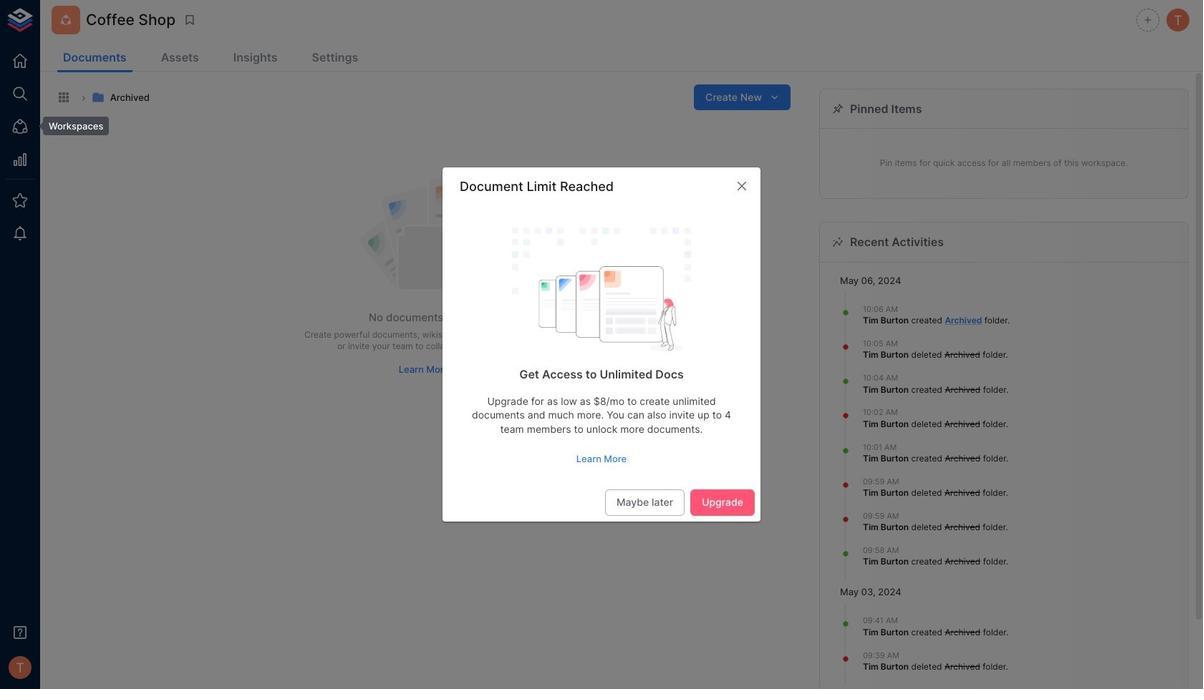 Task type: locate. For each thing, give the bounding box(es) containing it.
tooltip
[[33, 117, 109, 136]]

dialog
[[443, 168, 761, 522]]



Task type: describe. For each thing, give the bounding box(es) containing it.
bookmark image
[[184, 14, 196, 27]]



Task type: vqa. For each thing, say whether or not it's contained in the screenshot.
search documents, folders and workspaces... text field
no



